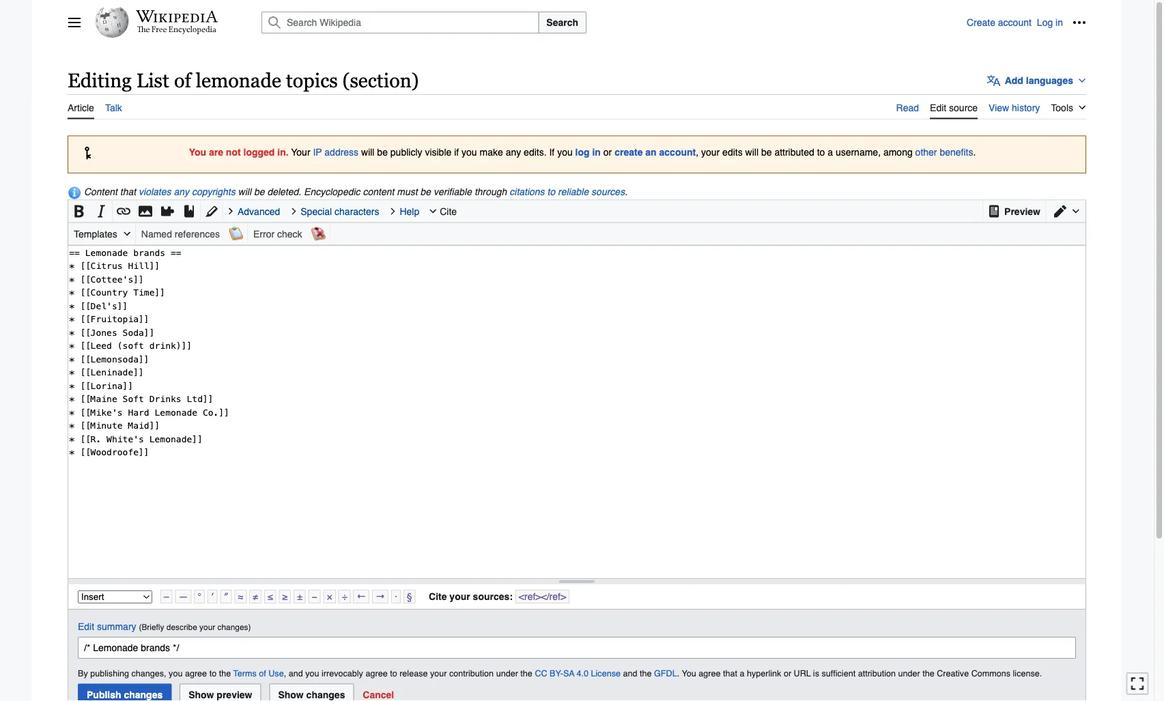 Task type: vqa. For each thing, say whether or not it's contained in the screenshot.
Named
yes



Task type: locate. For each thing, give the bounding box(es) containing it.
2 horizontal spatial will
[[746, 147, 759, 158]]

under right attribution
[[899, 669, 921, 679]]

1 horizontal spatial any
[[506, 147, 521, 158]]

0 horizontal spatial a
[[740, 669, 745, 679]]

0 vertical spatial account
[[999, 17, 1032, 28]]

are
[[209, 147, 223, 158]]

0 horizontal spatial agree
[[185, 669, 207, 679]]

≥
[[282, 591, 288, 602]]

0 horizontal spatial that
[[120, 186, 136, 197]]

1 horizontal spatial edit
[[930, 102, 947, 113]]

citations
[[510, 186, 545, 197]]

agree right changes,
[[185, 669, 207, 679]]

editing list of lemonade topics (section)
[[68, 69, 419, 92]]

ip
[[313, 147, 322, 158]]

4.0
[[577, 669, 589, 679]]

1 vertical spatial that
[[723, 669, 738, 679]]

2 horizontal spatial agree
[[699, 669, 721, 679]]

0 vertical spatial a
[[828, 147, 833, 158]]

will up advanced dropdown button
[[238, 186, 251, 197]]

sufficient
[[822, 669, 856, 679]]

you are not logged in. your ip address will be publicly visible if you make any edits. if you log in or create an account , your edits will be attributed to a username, among other benefits .
[[189, 147, 976, 158]]

or right log in link at the top of page
[[604, 147, 612, 158]]

0 vertical spatial in
[[1056, 17, 1064, 28]]

edits.
[[524, 147, 547, 158]]

0 horizontal spatial and
[[289, 669, 303, 679]]

1 vertical spatial edit
[[78, 621, 94, 632]]

2 horizontal spatial .
[[974, 147, 976, 158]]

article link
[[68, 94, 94, 119]]

url
[[794, 669, 811, 679]]

your right release
[[430, 669, 447, 679]]

terms
[[233, 669, 257, 679]]

≤ link
[[264, 590, 276, 604]]

of left use
[[259, 669, 266, 679]]

deleted.
[[267, 186, 301, 197]]

3 agree from the left
[[699, 669, 721, 679]]

publicly
[[391, 147, 422, 158]]

characters
[[335, 206, 379, 217]]

.
[[974, 147, 976, 158], [625, 186, 628, 197], [677, 669, 680, 679]]

2 vertical spatial .
[[677, 669, 680, 679]]

1 horizontal spatial that
[[723, 669, 738, 679]]

is
[[813, 669, 820, 679]]

add languages
[[1005, 75, 1074, 86]]

account left log
[[999, 17, 1032, 28]]

preview
[[1005, 206, 1041, 217]]

terms of use link
[[233, 669, 284, 679]]

0 horizontal spatial account
[[660, 147, 696, 158]]

images and media image
[[139, 201, 152, 222]]

address
[[325, 147, 359, 158]]

logged
[[244, 147, 275, 158]]

any
[[506, 147, 521, 158], [174, 186, 189, 197]]

bold image
[[72, 201, 86, 222]]

None submit
[[78, 684, 172, 702], [180, 684, 261, 702], [269, 684, 354, 702], [78, 684, 172, 702], [180, 684, 261, 702], [269, 684, 354, 702]]

creative
[[937, 669, 969, 679]]

1 vertical spatial of
[[259, 669, 266, 679]]

your
[[701, 147, 720, 158], [450, 591, 470, 602], [200, 623, 215, 632], [430, 669, 447, 679]]

the left creative
[[923, 669, 935, 679]]

you right gfdl
[[682, 669, 697, 679]]

2 under from the left
[[899, 669, 921, 679]]

of right list
[[174, 69, 191, 92]]

be left publicly
[[377, 147, 388, 158]]

1 horizontal spatial a
[[828, 147, 833, 158]]

1 and from the left
[[289, 669, 303, 679]]

0 horizontal spatial ,
[[284, 669, 286, 679]]

None text field
[[78, 637, 1077, 659]]

that up link image
[[120, 186, 136, 197]]

≤
[[268, 591, 273, 602]]

edit for edit summary (briefly describe your changes)
[[78, 621, 94, 632]]

1 horizontal spatial in
[[1056, 17, 1064, 28]]

0 vertical spatial of
[[174, 69, 191, 92]]

the left cc
[[521, 669, 533, 679]]

0 vertical spatial edit
[[930, 102, 947, 113]]

will right address
[[361, 147, 375, 158]]

1 horizontal spatial and
[[623, 669, 638, 679]]

1 vertical spatial or
[[784, 669, 792, 679]]

0 horizontal spatial or
[[604, 147, 612, 158]]

agree up cancel button
[[366, 669, 388, 679]]

0 vertical spatial .
[[974, 147, 976, 158]]

(briefly
[[139, 623, 164, 632]]

account inside main content
[[660, 147, 696, 158]]

cite your sources: <ref></ref>
[[429, 591, 566, 602]]

license
[[591, 669, 621, 679]]

,
[[696, 147, 699, 158], [284, 669, 286, 679]]

0 horizontal spatial will
[[238, 186, 251, 197]]

will
[[361, 147, 375, 158], [746, 147, 759, 158], [238, 186, 251, 197]]

cite for cite
[[440, 206, 457, 217]]

1 horizontal spatial of
[[259, 669, 266, 679]]

any up reference icon
[[174, 186, 189, 197]]

gfdl
[[654, 669, 677, 679]]

advanced
[[238, 206, 280, 217]]

error
[[253, 228, 275, 239]]

cite down "verifiable"
[[440, 206, 457, 217]]

release
[[400, 669, 428, 679]]

your right describe
[[200, 623, 215, 632]]

1 horizontal spatial agree
[[366, 669, 388, 679]]

Wikitext source editor text field
[[68, 245, 1086, 578]]

account
[[999, 17, 1032, 28], [660, 147, 696, 158]]

copyrights
[[192, 186, 235, 197]]

account right an
[[660, 147, 696, 158]]

an
[[646, 147, 657, 158]]

and right the license
[[623, 669, 638, 679]]

§
[[407, 591, 412, 602]]

— link
[[175, 590, 192, 604]]

1 the from the left
[[219, 669, 231, 679]]

′
[[211, 591, 214, 602]]

, right 'terms'
[[284, 669, 286, 679]]

cite right §
[[429, 591, 447, 602]]

≈ link
[[235, 590, 247, 604]]

describe
[[167, 623, 197, 632]]

0 vertical spatial you
[[189, 147, 206, 158]]

to left 'terms'
[[209, 669, 217, 679]]

Search search field
[[245, 12, 967, 33]]

topics
[[286, 69, 338, 92]]

article image
[[988, 201, 1001, 222]]

, left edits
[[696, 147, 699, 158]]

edit left source
[[930, 102, 947, 113]]

0 horizontal spatial edit
[[78, 621, 94, 632]]

any left edits. at the top left of the page
[[506, 147, 521, 158]]

· link
[[391, 590, 401, 604]]

under
[[496, 669, 518, 679], [899, 669, 921, 679]]

0 horizontal spatial in
[[593, 147, 601, 158]]

if
[[549, 147, 555, 158]]

the left gfdl
[[640, 669, 652, 679]]

1 vertical spatial .
[[625, 186, 628, 197]]

special characters button
[[288, 200, 388, 222]]

gfdl link
[[654, 669, 677, 679]]

advanced button
[[225, 200, 288, 222]]

visible
[[425, 147, 452, 158]]

0 vertical spatial any
[[506, 147, 521, 158]]

attribution
[[858, 669, 896, 679]]

a left username,
[[828, 147, 833, 158]]

will right edits
[[746, 147, 759, 158]]

agree right gfdl
[[699, 669, 721, 679]]

a left hyperlink
[[740, 669, 745, 679]]

your
[[291, 147, 310, 158]]

0 horizontal spatial under
[[496, 669, 518, 679]]

by publishing changes, you agree to the terms of use , and you irrevocably agree to release your contribution under the cc by-sa 4.0 license and the gfdl . you agree that a hyperlink or url is sufficient attribution under the creative commons license.
[[78, 669, 1043, 679]]

lemonade
[[196, 69, 281, 92]]

article
[[68, 102, 94, 113]]

± link
[[294, 590, 306, 604]]

changes,
[[131, 669, 166, 679]]

that left hyperlink
[[723, 669, 738, 679]]

<ref></ref> link
[[516, 590, 570, 604]]

cite inside cite dropdown button
[[440, 206, 457, 217]]

edit for edit source
[[930, 102, 947, 113]]

4 the from the left
[[923, 669, 935, 679]]

cc
[[535, 669, 548, 679]]

1 horizontal spatial account
[[999, 17, 1032, 28]]

1 horizontal spatial ,
[[696, 147, 699, 158]]

through
[[475, 186, 507, 197]]

special
[[301, 206, 332, 217]]

main content containing editing
[[62, 62, 1095, 702]]

the left 'terms'
[[219, 669, 231, 679]]

under left cc
[[496, 669, 518, 679]]

tools
[[1051, 102, 1074, 113]]

1 horizontal spatial or
[[784, 669, 792, 679]]

→ link
[[372, 590, 389, 604]]

main content
[[62, 62, 1095, 702]]

1 vertical spatial cite
[[429, 591, 447, 602]]

a
[[828, 147, 833, 158], [740, 669, 745, 679]]

and right use
[[289, 669, 303, 679]]

edits
[[723, 147, 743, 158]]

edit left summary
[[78, 621, 94, 632]]

be
[[377, 147, 388, 158], [762, 147, 772, 158], [254, 186, 265, 197], [420, 186, 431, 197]]

cc by-sa 4.0 license link
[[535, 669, 621, 679]]

changes)
[[218, 623, 251, 632]]

that
[[120, 186, 136, 197], [723, 669, 738, 679]]

create an account link
[[615, 147, 696, 158]]

you left are
[[189, 147, 206, 158]]

use
[[269, 669, 284, 679]]

1 under from the left
[[496, 669, 518, 679]]

1 vertical spatial account
[[660, 147, 696, 158]]

log
[[576, 147, 590, 158]]

1 vertical spatial in
[[593, 147, 601, 158]]

0 horizontal spatial any
[[174, 186, 189, 197]]

1 vertical spatial you
[[682, 669, 697, 679]]

≠ link
[[249, 590, 262, 604]]

reliable
[[558, 186, 589, 197]]

special characters
[[301, 206, 379, 217]]

link image
[[117, 201, 130, 222]]

or left url
[[784, 669, 792, 679]]

and
[[289, 669, 303, 679], [623, 669, 638, 679]]

1 horizontal spatial under
[[899, 669, 921, 679]]

benefits
[[940, 147, 974, 158]]

your left edits
[[701, 147, 720, 158]]

content that violates any copyrights will be deleted. encyclopedic content must be verifiable through citations to reliable sources .
[[84, 186, 628, 197]]

not
[[226, 147, 241, 158]]

0 vertical spatial cite
[[440, 206, 457, 217]]



Task type: describe. For each thing, give the bounding box(es) containing it.
insert a template image
[[161, 201, 174, 222]]

1 agree from the left
[[185, 669, 207, 679]]

−
[[312, 591, 317, 602]]

÷ link
[[339, 590, 351, 604]]

other
[[916, 147, 938, 158]]

reference image
[[182, 201, 196, 222]]

fullscreen image
[[1131, 677, 1145, 691]]

sources:
[[473, 591, 513, 602]]

to left release
[[390, 669, 397, 679]]

2 the from the left
[[521, 669, 533, 679]]

log in and more options image
[[1073, 16, 1087, 29]]

your left the sources:
[[450, 591, 470, 602]]

edit summary link
[[78, 621, 136, 632]]

0 horizontal spatial .
[[625, 186, 628, 197]]

templates button
[[68, 223, 135, 245]]

be up advanced
[[254, 186, 265, 197]]

cite for cite your sources: <ref></ref>
[[429, 591, 447, 602]]

violates
[[139, 186, 171, 197]]

your inside edit summary (briefly describe your changes)
[[200, 623, 215, 632]]

≠
[[253, 591, 258, 602]]

cite button
[[428, 200, 465, 222]]

edit source
[[930, 102, 978, 113]]

1 vertical spatial a
[[740, 669, 745, 679]]

violates any copyrights link
[[139, 186, 235, 197]]

–
[[164, 591, 169, 602]]

0 vertical spatial that
[[120, 186, 136, 197]]

0 horizontal spatial of
[[174, 69, 191, 92]]

—
[[179, 591, 188, 602]]

personal tools navigation
[[967, 12, 1091, 33]]

username,
[[836, 147, 881, 158]]

′ link
[[208, 590, 218, 604]]

account inside personal tools navigation
[[999, 17, 1032, 28]]

talk
[[105, 102, 122, 113]]

attributed
[[775, 147, 815, 158]]

irrevocably
[[322, 669, 363, 679]]

in.
[[278, 147, 289, 158]]

talk link
[[105, 94, 122, 118]]

Search Wikipedia search field
[[262, 12, 539, 33]]

←
[[357, 591, 366, 602]]

source
[[949, 102, 978, 113]]

·
[[395, 591, 397, 602]]

hyperlink
[[747, 669, 782, 679]]

ip address link
[[313, 147, 359, 158]]

1 horizontal spatial .
[[677, 669, 680, 679]]

<ref></ref>
[[519, 591, 566, 602]]

be left attributed
[[762, 147, 772, 158]]

create
[[967, 17, 996, 28]]

commons
[[972, 669, 1011, 679]]

to right attributed
[[817, 147, 825, 158]]

content
[[363, 186, 394, 197]]

error check
[[253, 228, 302, 239]]

verifiable
[[434, 186, 472, 197]]

log in link
[[1037, 17, 1064, 28]]

2 agree from the left
[[366, 669, 388, 679]]

× link
[[323, 590, 336, 604]]

log in link
[[576, 147, 601, 158]]

to left reliable
[[547, 186, 555, 197]]

license.
[[1013, 669, 1043, 679]]

1 vertical spatial any
[[174, 186, 189, 197]]

read
[[897, 102, 919, 113]]

by-
[[550, 669, 563, 679]]

sources
[[592, 186, 625, 197]]

references
[[175, 228, 220, 239]]

syntax highlighting image
[[205, 201, 219, 222]]

if
[[454, 147, 459, 158]]

3 the from the left
[[640, 669, 652, 679]]

other benefits link
[[916, 147, 974, 158]]

1 vertical spatial ,
[[284, 669, 286, 679]]

summary
[[97, 621, 136, 632]]

0 vertical spatial or
[[604, 147, 612, 158]]

contribution
[[449, 669, 494, 679]]

preview button
[[984, 200, 1046, 222]]

view history
[[989, 102, 1041, 113]]

publishing
[[90, 669, 129, 679]]

in inside personal tools navigation
[[1056, 17, 1064, 28]]

1 horizontal spatial will
[[361, 147, 375, 158]]

search button
[[538, 12, 587, 33]]

add
[[1005, 75, 1024, 86]]

languages
[[1026, 75, 1074, 86]]

the free encyclopedia image
[[137, 26, 217, 35]]

cancel
[[363, 690, 394, 701]]

history
[[1012, 102, 1041, 113]]

÷
[[342, 591, 347, 602]]

italic image
[[94, 201, 108, 222]]

be right must
[[420, 186, 431, 197]]

±
[[297, 591, 302, 602]]

menu image
[[68, 16, 81, 29]]

0 vertical spatial ,
[[696, 147, 699, 158]]

create account link
[[967, 17, 1032, 28]]

→
[[376, 591, 385, 602]]

help
[[400, 206, 420, 217]]

° link
[[194, 590, 205, 604]]

1 horizontal spatial you
[[682, 669, 697, 679]]

0 horizontal spatial you
[[189, 147, 206, 158]]

– link
[[160, 590, 173, 604]]

view
[[989, 102, 1010, 113]]

≥ link
[[279, 590, 291, 604]]

create
[[615, 147, 643, 158]]

− link
[[308, 590, 321, 604]]

language progressive image
[[987, 74, 1001, 87]]

encyclopedic
[[304, 186, 360, 197]]

2 and from the left
[[623, 669, 638, 679]]

by
[[78, 669, 88, 679]]

wikipedia image
[[136, 10, 218, 23]]



